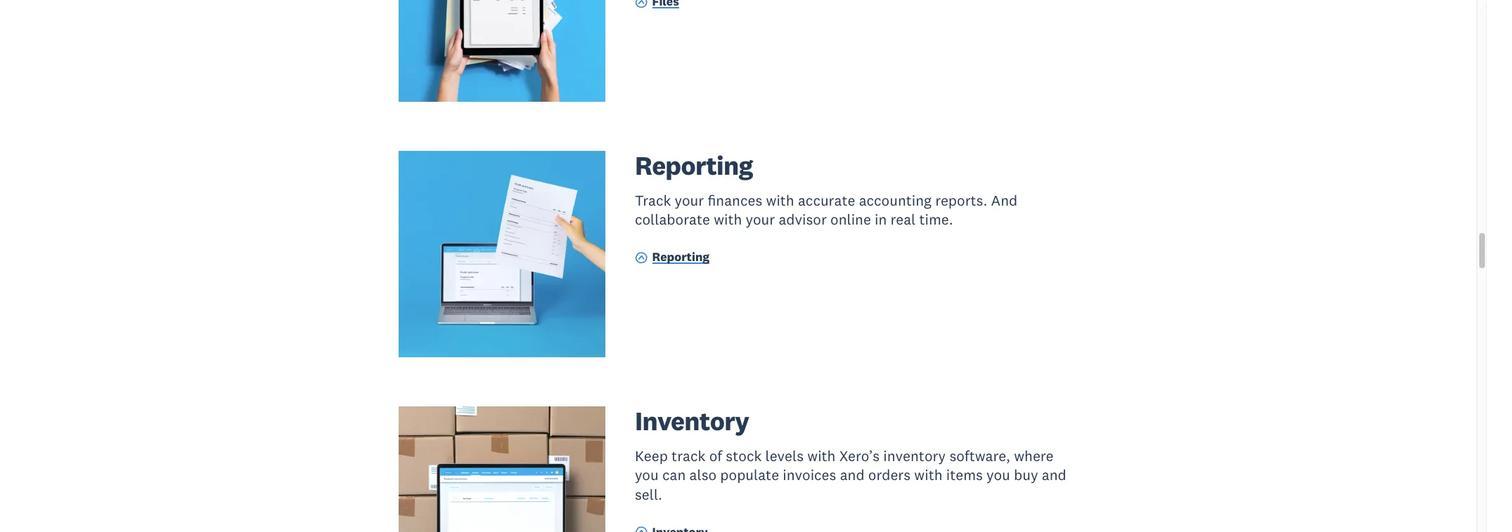 Task type: vqa. For each thing, say whether or not it's contained in the screenshot.
Reporting
yes



Task type: describe. For each thing, give the bounding box(es) containing it.
sell.
[[635, 486, 662, 505]]

1 horizontal spatial your
[[746, 211, 775, 230]]

with up invoices
[[807, 447, 836, 466]]

reports.
[[935, 191, 987, 210]]

track
[[672, 447, 706, 466]]

0 horizontal spatial your
[[675, 191, 704, 210]]

reporting button
[[635, 249, 710, 269]]

also
[[689, 467, 717, 485]]

with up advisor
[[766, 191, 794, 210]]

0 vertical spatial reporting
[[635, 149, 753, 182]]

invoices
[[783, 467, 836, 485]]

stock
[[726, 447, 762, 466]]

finances
[[708, 191, 762, 210]]

track your finances with accurate accounting reports. and collaborate with your advisor online in real time.
[[635, 191, 1018, 230]]

keep
[[635, 447, 668, 466]]

in
[[875, 211, 887, 230]]

of
[[709, 447, 722, 466]]

2 you from the left
[[987, 467, 1010, 485]]

accurate
[[798, 191, 855, 210]]

collaborate
[[635, 211, 710, 230]]

can
[[662, 467, 686, 485]]

and
[[991, 191, 1018, 210]]

1 you from the left
[[635, 467, 659, 485]]

keep track of stock levels with xero's inventory software, where you can also populate invoices and orders with items you buy and sell.
[[635, 447, 1066, 505]]

inventory
[[635, 405, 749, 438]]



Task type: locate. For each thing, give the bounding box(es) containing it.
and down where
[[1042, 467, 1066, 485]]

your
[[675, 191, 704, 210], [746, 211, 775, 230]]

track
[[635, 191, 671, 210]]

time.
[[919, 211, 953, 230]]

items
[[946, 467, 983, 485]]

with
[[766, 191, 794, 210], [714, 211, 742, 230], [807, 447, 836, 466], [914, 467, 943, 485]]

reporting down collaborate
[[652, 250, 710, 265]]

you down software,
[[987, 467, 1010, 485]]

reporting inside button
[[652, 250, 710, 265]]

and down xero's
[[840, 467, 865, 485]]

with down finances
[[714, 211, 742, 230]]

1 horizontal spatial and
[[1042, 467, 1066, 485]]

inventory
[[883, 447, 946, 466]]

with down inventory
[[914, 467, 943, 485]]

reporting
[[635, 149, 753, 182], [652, 250, 710, 265]]

reporting up track
[[635, 149, 753, 182]]

orders
[[868, 467, 911, 485]]

1 vertical spatial reporting
[[652, 250, 710, 265]]

and
[[840, 467, 865, 485], [1042, 467, 1066, 485]]

your up collaborate
[[675, 191, 704, 210]]

advisor
[[779, 211, 827, 230]]

real
[[891, 211, 916, 230]]

2 and from the left
[[1042, 467, 1066, 485]]

1 and from the left
[[840, 467, 865, 485]]

software,
[[950, 447, 1010, 466]]

populate
[[720, 467, 779, 485]]

you
[[635, 467, 659, 485], [987, 467, 1010, 485]]

xero's
[[839, 447, 880, 466]]

1 horizontal spatial you
[[987, 467, 1010, 485]]

online
[[830, 211, 871, 230]]

you up sell.
[[635, 467, 659, 485]]

0 horizontal spatial you
[[635, 467, 659, 485]]

buy
[[1014, 467, 1038, 485]]

where
[[1014, 447, 1054, 466]]

your down finances
[[746, 211, 775, 230]]

accounting
[[859, 191, 932, 210]]

levels
[[765, 447, 804, 466]]

0 horizontal spatial and
[[840, 467, 865, 485]]



